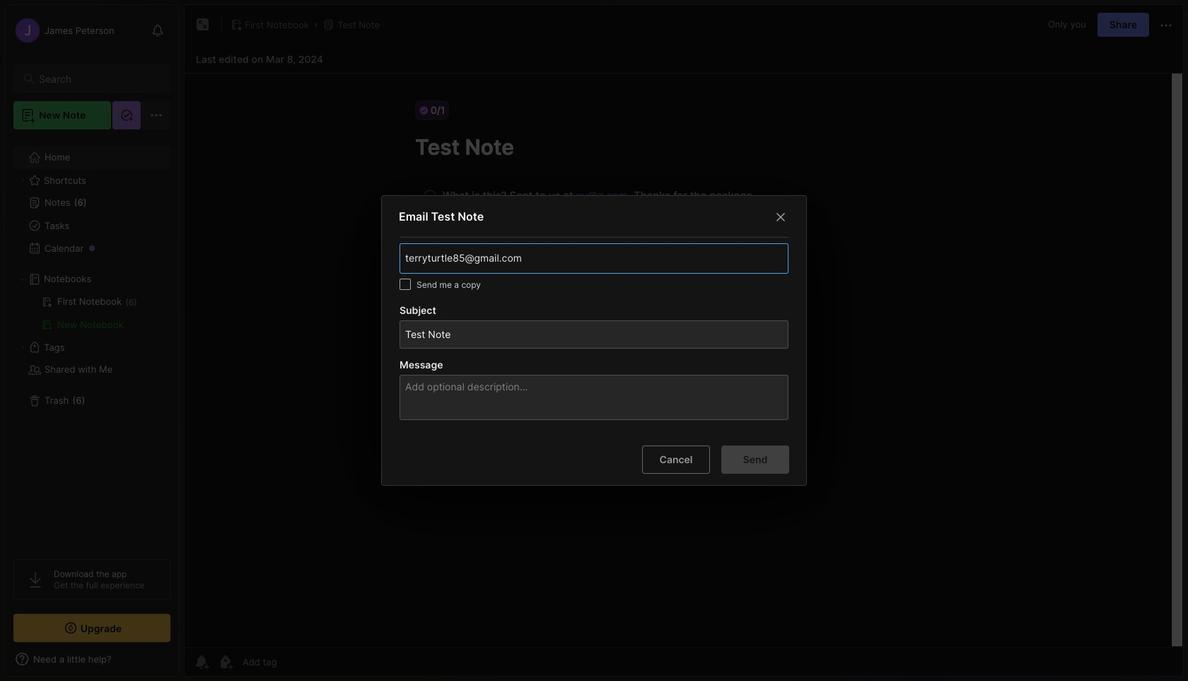 Task type: vqa. For each thing, say whether or not it's contained in the screenshot.
Note Editor Text Box
yes



Task type: locate. For each thing, give the bounding box(es) containing it.
None checkbox
[[400, 279, 411, 290]]

add tag image
[[217, 654, 234, 671]]

None search field
[[39, 70, 158, 87]]

group
[[13, 291, 170, 336]]

tree
[[5, 138, 179, 547]]

expand note image
[[195, 16, 212, 33]]

expand notebooks image
[[18, 275, 27, 284]]

shared link switcher image
[[487, 276, 497, 286]]

Search text field
[[39, 72, 158, 86]]

expand tags image
[[18, 343, 27, 352]]

close image
[[773, 209, 789, 226]]



Task type: describe. For each thing, give the bounding box(es) containing it.
Add tag field
[[404, 251, 722, 266]]

tree inside "main" element
[[5, 138, 179, 547]]

Note Editor text field
[[185, 73, 1184, 647]]

add a reminder image
[[193, 654, 210, 671]]

Add optional description... text field
[[404, 378, 788, 419]]

none search field inside "main" element
[[39, 70, 158, 87]]

group inside "main" element
[[13, 291, 170, 336]]

Add subject... text field
[[404, 321, 782, 348]]

close image
[[775, 235, 792, 252]]

Shared URL text field
[[412, 297, 777, 325]]

main element
[[0, 0, 184, 681]]

note window element
[[184, 4, 1184, 677]]



